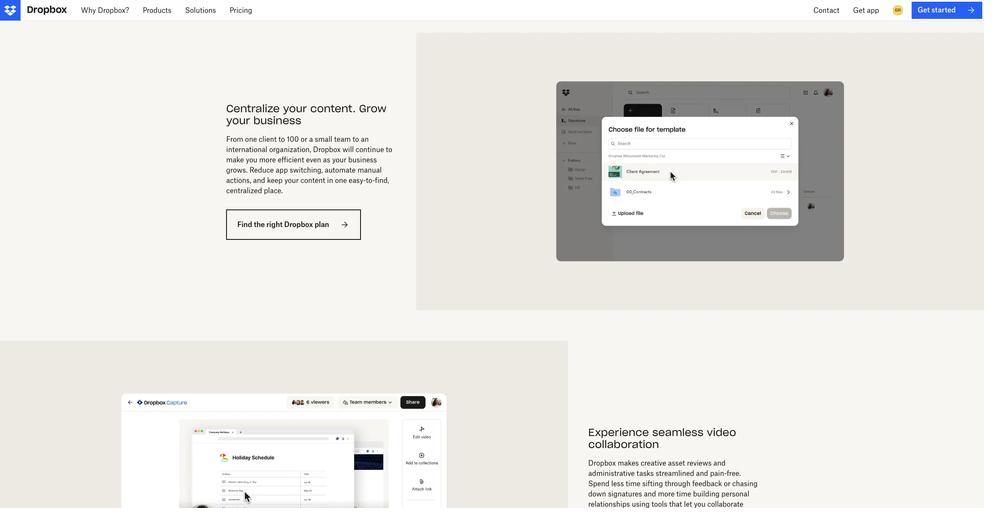 Task type: locate. For each thing, give the bounding box(es) containing it.
spend
[[589, 480, 610, 488]]

1 horizontal spatial to
[[353, 135, 359, 144]]

0 horizontal spatial business
[[254, 114, 302, 127]]

0 horizontal spatial you
[[246, 156, 258, 164]]

administrative
[[589, 469, 635, 478]]

grow
[[359, 102, 387, 115]]

centralize your content. grow your business
[[226, 102, 387, 127]]

get right contact dropdown button
[[854, 6, 866, 15]]

easy-
[[349, 176, 366, 185]]

0 vertical spatial app
[[868, 6, 880, 15]]

even
[[306, 156, 321, 164]]

0 vertical spatial one
[[245, 135, 257, 144]]

dropbox up "administrative"
[[589, 459, 616, 468]]

dropbox up as
[[313, 145, 341, 154]]

or inside from one client to 100 or a small team to an international organization, dropbox will continue to make you more efficient even as your business grows. reduce app switching, automate manual actions, and keep your content in one easy-to-find, centralized place.
[[301, 135, 308, 144]]

dropbox left plan
[[284, 220, 313, 229]]

team
[[334, 135, 351, 144]]

one up international
[[245, 135, 257, 144]]

1 horizontal spatial business
[[349, 156, 377, 164]]

1 vertical spatial dropbox
[[284, 220, 313, 229]]

actions,
[[226, 176, 251, 185]]

get started
[[918, 6, 957, 14]]

app
[[868, 6, 880, 15], [276, 166, 288, 175]]

time up let
[[677, 490, 692, 499]]

dropbox inside from one client to 100 or a small team to an international organization, dropbox will continue to make you more efficient even as your business grows. reduce app switching, automate manual actions, and keep your content in one easy-to-find, centralized place.
[[313, 145, 341, 154]]

1 vertical spatial business
[[349, 156, 377, 164]]

2 vertical spatial dropbox
[[589, 459, 616, 468]]

1 horizontal spatial get
[[918, 6, 931, 14]]

experience seamless video collaboration
[[589, 426, 737, 451]]

content
[[301, 176, 326, 185]]

to-
[[366, 176, 375, 185]]

1 vertical spatial more
[[659, 490, 675, 499]]

0 horizontal spatial more
[[259, 156, 276, 164]]

sifting
[[643, 480, 664, 488]]

app inside popup button
[[868, 6, 880, 15]]

efficient
[[278, 156, 304, 164]]

solutions button
[[178, 0, 223, 21]]

small
[[315, 135, 333, 144]]

0 horizontal spatial to
[[279, 135, 285, 144]]

or left "a"
[[301, 135, 308, 144]]

0 vertical spatial time
[[626, 480, 641, 488]]

get inside 'link'
[[918, 6, 931, 14]]

1 horizontal spatial app
[[868, 6, 880, 15]]

business up client
[[254, 114, 302, 127]]

your
[[283, 102, 307, 115], [226, 114, 250, 127], [332, 156, 347, 164], [285, 176, 299, 185]]

0 horizontal spatial get
[[854, 6, 866, 15]]

1 horizontal spatial or
[[725, 480, 731, 488]]

centralize
[[226, 102, 280, 115]]

through
[[665, 480, 691, 488]]

why dropbox? button
[[74, 0, 136, 21]]

1 horizontal spatial you
[[695, 500, 706, 508]]

tasks
[[637, 469, 654, 478]]

one
[[245, 135, 257, 144], [335, 176, 347, 185]]

will
[[343, 145, 354, 154]]

1 vertical spatial app
[[276, 166, 288, 175]]

reviews
[[688, 459, 712, 468]]

less
[[612, 480, 624, 488]]

manual
[[358, 166, 382, 175]]

get left started
[[918, 6, 931, 14]]

business
[[254, 114, 302, 127], [349, 156, 377, 164]]

0 horizontal spatial app
[[276, 166, 288, 175]]

one down automate
[[335, 176, 347, 185]]

why dropbox?
[[81, 6, 129, 15]]

and
[[253, 176, 265, 185], [714, 459, 726, 468], [697, 469, 709, 478], [644, 490, 657, 499]]

0 vertical spatial or
[[301, 135, 308, 144]]

dropbox
[[313, 145, 341, 154], [284, 220, 313, 229], [589, 459, 616, 468]]

organization,
[[269, 145, 311, 154]]

an
[[361, 135, 369, 144]]

to left an
[[353, 135, 359, 144]]

0 vertical spatial more
[[259, 156, 276, 164]]

100
[[287, 135, 299, 144]]

pricing link
[[223, 0, 259, 21]]

that
[[670, 500, 683, 508]]

collaboration
[[589, 438, 660, 451]]

business inside from one client to 100 or a small team to an international organization, dropbox will continue to make you more efficient even as your business grows. reduce app switching, automate manual actions, and keep your content in one easy-to-find, centralized place.
[[349, 156, 377, 164]]

and up pain-
[[714, 459, 726, 468]]

to
[[279, 135, 285, 144], [353, 135, 359, 144], [386, 145, 393, 154]]

app up keep
[[276, 166, 288, 175]]

free.
[[727, 469, 742, 478]]

feedback
[[693, 480, 723, 488]]

tools
[[652, 500, 668, 508]]

0 vertical spatial dropbox
[[313, 145, 341, 154]]

relationships
[[589, 500, 631, 508]]

and down "reviews" in the bottom right of the page
[[697, 469, 709, 478]]

0 vertical spatial you
[[246, 156, 258, 164]]

dropbox makes creative asset reviews and administrative tasks streamlined and pain-free. spend less time sifting through feedback or chasing down signatures and more time building personal relationships using tools that let you collabo
[[589, 459, 758, 508]]

get
[[918, 6, 931, 14], [854, 6, 866, 15]]

more up reduce
[[259, 156, 276, 164]]

signatures
[[609, 490, 643, 499]]

products button
[[136, 0, 178, 21]]

plan
[[315, 220, 329, 229]]

0 horizontal spatial or
[[301, 135, 308, 144]]

your up 100
[[283, 102, 307, 115]]

or
[[301, 135, 308, 144], [725, 480, 731, 488]]

and down reduce
[[253, 176, 265, 185]]

get started link
[[912, 2, 983, 19]]

get for get started
[[918, 6, 931, 14]]

makes
[[618, 459, 639, 468]]

dropbox?
[[98, 6, 129, 15]]

0 horizontal spatial time
[[626, 480, 641, 488]]

or inside the dropbox makes creative asset reviews and administrative tasks streamlined and pain-free. spend less time sifting through feedback or chasing down signatures and more time building personal relationships using tools that let you collabo
[[725, 480, 731, 488]]

app left gr
[[868, 6, 880, 15]]

grows.
[[226, 166, 248, 175]]

from one client to 100 or a small team to an international organization, dropbox will continue to make you more efficient even as your business grows. reduce app switching, automate manual actions, and keep your content in one easy-to-find, centralized place.
[[226, 135, 393, 195]]

pricing
[[230, 6, 252, 15]]

or down free.
[[725, 480, 731, 488]]

get inside popup button
[[854, 6, 866, 15]]

the
[[254, 220, 265, 229]]

business up manual
[[349, 156, 377, 164]]

1 horizontal spatial one
[[335, 176, 347, 185]]

pain-
[[711, 469, 727, 478]]

as
[[323, 156, 331, 164]]

time up "signatures"
[[626, 480, 641, 488]]

you down international
[[246, 156, 258, 164]]

more
[[259, 156, 276, 164], [659, 490, 675, 499]]

asset
[[669, 459, 686, 468]]

your up automate
[[332, 156, 347, 164]]

building
[[694, 490, 720, 499]]

0 vertical spatial business
[[254, 114, 302, 127]]

1 vertical spatial time
[[677, 490, 692, 499]]

from
[[226, 135, 243, 144]]

more up tools
[[659, 490, 675, 499]]

seamless
[[653, 426, 704, 439]]

you right let
[[695, 500, 706, 508]]

to left 100
[[279, 135, 285, 144]]

find,
[[375, 176, 390, 185]]

you
[[246, 156, 258, 164], [695, 500, 706, 508]]

you inside from one client to 100 or a small team to an international organization, dropbox will continue to make you more efficient even as your business grows. reduce app switching, automate manual actions, and keep your content in one easy-to-find, centralized place.
[[246, 156, 258, 164]]

1 vertical spatial or
[[725, 480, 731, 488]]

your right keep
[[285, 176, 299, 185]]

time
[[626, 480, 641, 488], [677, 490, 692, 499]]

to right the continue
[[386, 145, 393, 154]]

1 vertical spatial you
[[695, 500, 706, 508]]

products
[[143, 6, 172, 15]]

1 horizontal spatial more
[[659, 490, 675, 499]]



Task type: describe. For each thing, give the bounding box(es) containing it.
experience
[[589, 426, 650, 439]]

image of document being uploaded and selected as a template for quick access. image
[[437, 53, 964, 290]]

more inside from one client to 100 or a small team to an international organization, dropbox will continue to make you more efficient even as your business grows. reduce app switching, automate manual actions, and keep your content in one easy-to-find, centralized place.
[[259, 156, 276, 164]]

place.
[[264, 187, 283, 195]]

started
[[932, 6, 957, 14]]

let
[[685, 500, 693, 508]]

and down sifting
[[644, 490, 657, 499]]

content.
[[311, 102, 356, 115]]

a
[[309, 135, 313, 144]]

contact button
[[807, 0, 847, 21]]

1 horizontal spatial time
[[677, 490, 692, 499]]

international
[[226, 145, 268, 154]]

2 horizontal spatial to
[[386, 145, 393, 154]]

right
[[267, 220, 283, 229]]

make
[[226, 156, 244, 164]]

using
[[632, 500, 650, 508]]

streamlined
[[656, 469, 695, 478]]

gr
[[896, 7, 902, 13]]

your up from at the left top of the page
[[226, 114, 250, 127]]

solutions
[[185, 6, 216, 15]]

and inside from one client to 100 or a small team to an international organization, dropbox will continue to make you more efficient even as your business grows. reduce app switching, automate manual actions, and keep your content in one easy-to-find, centralized place.
[[253, 176, 265, 185]]

dropbox inside the dropbox makes creative asset reviews and administrative tasks streamlined and pain-free. spend less time sifting through feedback or chasing down signatures and more time building personal relationships using tools that let you collabo
[[589, 459, 616, 468]]

more inside the dropbox makes creative asset reviews and administrative tasks streamlined and pain-free. spend less time sifting through feedback or chasing down signatures and more time building personal relationships using tools that let you collabo
[[659, 490, 675, 499]]

find the right dropbox plan link
[[226, 210, 361, 240]]

why
[[81, 6, 96, 15]]

reduce
[[250, 166, 274, 175]]

automate
[[325, 166, 356, 175]]

creative
[[641, 459, 667, 468]]

video
[[707, 426, 737, 439]]

gr button
[[892, 3, 906, 17]]

find
[[238, 220, 252, 229]]

client
[[259, 135, 277, 144]]

app inside from one client to 100 or a small team to an international organization, dropbox will continue to make you more efficient even as your business grows. reduce app switching, automate manual actions, and keep your content in one easy-to-find, centralized place.
[[276, 166, 288, 175]]

1 vertical spatial one
[[335, 176, 347, 185]]

0 horizontal spatial one
[[245, 135, 257, 144]]

image of capture playback video. image
[[21, 362, 548, 508]]

get app button
[[847, 0, 887, 21]]

centralized
[[226, 187, 262, 195]]

keep
[[267, 176, 283, 185]]

business inside the centralize your content. grow your business
[[254, 114, 302, 127]]

down
[[589, 490, 607, 499]]

get for get app
[[854, 6, 866, 15]]

find the right dropbox plan
[[238, 220, 329, 229]]

get app
[[854, 6, 880, 15]]

you inside the dropbox makes creative asset reviews and administrative tasks streamlined and pain-free. spend less time sifting through feedback or chasing down signatures and more time building personal relationships using tools that let you collabo
[[695, 500, 706, 508]]

chasing
[[733, 480, 758, 488]]

continue
[[356, 145, 384, 154]]

contact
[[814, 6, 840, 15]]

in
[[327, 176, 333, 185]]

switching,
[[290, 166, 323, 175]]

personal
[[722, 490, 750, 499]]



Task type: vqa. For each thing, say whether or not it's contained in the screenshot.
Find
yes



